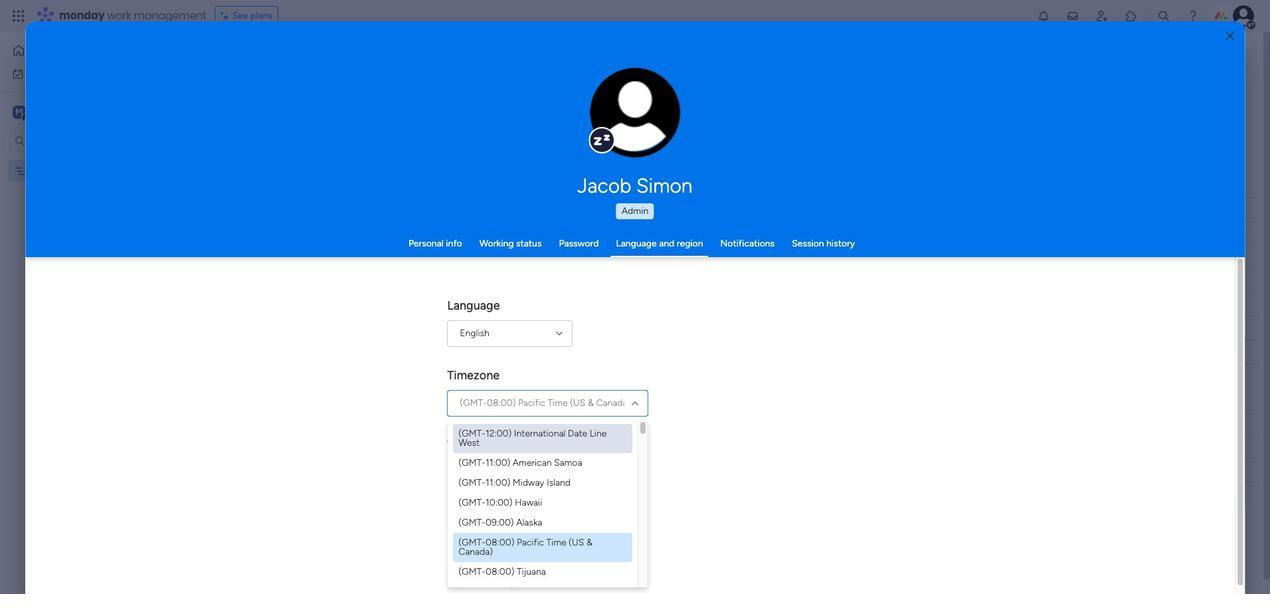 Task type: vqa. For each thing, say whether or not it's contained in the screenshot.
'(GMT-'
yes



Task type: describe. For each thing, give the bounding box(es) containing it.
due date for first due date field from the bottom of the page
[[647, 416, 684, 428]]

date inside (gmt-12:00) international date line west
[[568, 428, 588, 439]]

owners,
[[353, 74, 385, 85]]

info
[[446, 238, 462, 249]]

12 hours 04:47 pm
[[467, 461, 552, 473]]

samoa
[[554, 457, 583, 468]]

keep
[[460, 74, 480, 85]]

main
[[31, 105, 54, 118]]

Owner field
[[480, 415, 515, 430]]

0 vertical spatial and
[[442, 74, 458, 85]]

tijuana
[[517, 566, 546, 577]]

working for working on it
[[547, 251, 581, 262]]

Search in workspace field
[[28, 133, 111, 148]]

more
[[624, 73, 646, 84]]

date for first due date field from the bottom of the page
[[666, 416, 684, 428]]

timezone
[[448, 368, 500, 383]]

workspace
[[56, 105, 109, 118]]

format for date format
[[476, 522, 513, 536]]

11:00) for midway
[[486, 477, 511, 488]]

invite members image
[[1096, 9, 1109, 23]]

password link
[[559, 238, 599, 249]]

1 due date field from the top
[[643, 202, 688, 217]]

see more
[[606, 73, 646, 84]]

session
[[792, 238, 824, 249]]

history
[[827, 238, 855, 249]]

2023 for november 17, 2023
[[527, 544, 548, 555]]

on
[[583, 251, 594, 262]]

language for language
[[448, 298, 500, 313]]

(gmt- up november
[[459, 517, 486, 528]]

language for language and region
[[616, 238, 657, 249]]

work for monday
[[107, 8, 131, 23]]

16:47
[[511, 481, 535, 493]]

see plans
[[232, 10, 273, 21]]

notifications
[[721, 238, 775, 249]]

plans
[[251, 10, 273, 21]]

any
[[239, 74, 253, 85]]

select product image
[[12, 9, 25, 23]]

jacob
[[578, 174, 632, 198]]

track
[[482, 74, 503, 85]]

1 vertical spatial &
[[587, 537, 593, 548]]

24
[[467, 481, 479, 493]]

2 vertical spatial time
[[547, 537, 567, 548]]

notifications link
[[721, 238, 775, 249]]

see more link
[[605, 72, 647, 86]]

english
[[460, 328, 490, 339]]

jacob simon
[[578, 174, 693, 198]]

close image
[[1226, 31, 1234, 41]]

due date for 1st due date field from the top
[[647, 204, 684, 215]]

type
[[256, 74, 275, 85]]

(gmt-11:00) american samoa
[[459, 457, 583, 468]]

not
[[550, 228, 566, 239]]

24 hours 16:47
[[467, 481, 535, 493]]

search everything image
[[1157, 9, 1171, 23]]

where
[[517, 74, 542, 85]]

monday
[[59, 8, 105, 23]]

format for time format
[[477, 438, 513, 452]]

2 column information image from the top
[[601, 417, 612, 428]]

home
[[31, 45, 56, 56]]

due for 1st due date field from the top
[[647, 204, 663, 215]]

nov
[[654, 252, 670, 262]]

jacob simon image
[[1233, 5, 1254, 27]]

see for see more
[[606, 73, 622, 84]]

status
[[561, 416, 588, 428]]

1 column information image from the top
[[601, 204, 612, 215]]

management
[[134, 8, 206, 23]]

1 horizontal spatial canada)
[[596, 397, 631, 409]]

november 17, 2023
[[467, 544, 548, 555]]

see plans button
[[214, 6, 279, 26]]

alaska
[[517, 517, 543, 528]]

1 vertical spatial date
[[448, 522, 473, 536]]

manage
[[203, 74, 236, 85]]

1 vertical spatial project
[[251, 252, 281, 263]]

american
[[513, 457, 552, 468]]

10:00)
[[486, 497, 513, 508]]

(gmt- down "time format"
[[459, 457, 486, 468]]

timelines
[[403, 74, 440, 85]]

language and region link
[[616, 238, 703, 249]]

west
[[459, 437, 480, 449]]

apps image
[[1125, 9, 1138, 23]]

2 vertical spatial 08:00)
[[486, 566, 515, 577]]

it
[[596, 251, 602, 262]]

status
[[516, 238, 542, 249]]

(gmt- down date format
[[459, 537, 486, 548]]

workspace selection element
[[13, 104, 111, 121]]

m
[[15, 106, 23, 117]]

new
[[251, 228, 271, 239]]

due for first due date field from the bottom of the page
[[647, 416, 663, 428]]

set
[[387, 74, 400, 85]]

stands.
[[598, 74, 627, 85]]

help image
[[1187, 9, 1200, 23]]



Task type: locate. For each thing, give the bounding box(es) containing it.
nov 17
[[654, 252, 681, 262]]

format down owner field
[[477, 438, 513, 452]]

1 vertical spatial due date field
[[643, 415, 688, 430]]

owner
[[483, 416, 511, 428]]

1 vertical spatial language
[[448, 298, 500, 313]]

(us right 17,
[[569, 537, 585, 548]]

2023 right 17,
[[527, 544, 548, 555]]

1 vertical spatial due date
[[647, 416, 684, 428]]

my work
[[29, 67, 65, 79]]

my
[[29, 67, 42, 79], [31, 165, 44, 176]]

08:00)
[[487, 397, 516, 409], [486, 537, 515, 548], [486, 566, 515, 577]]

project left 1
[[251, 252, 281, 263]]

november
[[467, 544, 511, 555]]

1 11:00) from the top
[[486, 457, 511, 468]]

(gmt- down 12
[[459, 477, 486, 488]]

Status field
[[558, 415, 592, 430]]

started
[[568, 228, 599, 239]]

(gmt-11:00) midway island
[[459, 477, 571, 488]]

project up 1
[[273, 228, 303, 239]]

canada) up line
[[596, 397, 631, 409]]

(gmt-09:00) alaska
[[459, 517, 543, 528]]

1 vertical spatial and
[[659, 238, 675, 249]]

pm
[[538, 461, 552, 473]]

and left 'keep'
[[442, 74, 458, 85]]

session history link
[[792, 238, 855, 249]]

due date
[[647, 204, 684, 215], [647, 416, 684, 428]]

1 vertical spatial my
[[31, 165, 44, 176]]

work down home
[[44, 67, 65, 79]]

pacific down the alaska on the left of page
[[517, 537, 544, 548]]

language up english
[[448, 298, 500, 313]]

simon
[[637, 174, 693, 198]]

see
[[232, 10, 248, 21], [606, 73, 622, 84]]

date for 1st due date field from the top
[[666, 204, 684, 215]]

working on it
[[547, 251, 602, 262]]

0 vertical spatial hours
[[480, 461, 506, 473]]

manage any type of project. assign owners, set timelines and keep track of where your project stands.
[[203, 74, 627, 85]]

hours for 12 hours
[[480, 461, 506, 473]]

column information image
[[601, 204, 612, 215], [601, 417, 612, 428]]

see inside button
[[232, 10, 248, 21]]

my board
[[31, 165, 70, 176]]

option
[[0, 159, 169, 161]]

1 vertical spatial working
[[547, 251, 581, 262]]

0 vertical spatial canada)
[[596, 397, 631, 409]]

date down status
[[568, 428, 588, 439]]

time up status
[[548, 397, 568, 409]]

session history
[[792, 238, 855, 249]]

personal
[[409, 238, 444, 249]]

personal info
[[409, 238, 462, 249]]

Due date field
[[643, 202, 688, 217], [643, 415, 688, 430]]

1 due date from the top
[[647, 204, 684, 215]]

change profile picture
[[607, 120, 664, 141]]

midway
[[513, 477, 545, 488]]

my for my board
[[31, 165, 44, 176]]

working down password link
[[547, 251, 581, 262]]

admin
[[622, 205, 649, 217]]

1 horizontal spatial of
[[506, 74, 514, 85]]

1 vertical spatial time
[[448, 438, 474, 452]]

(gmt-08:00) pacific time (us & canada)
[[460, 397, 631, 409], [459, 537, 593, 557]]

password
[[559, 238, 599, 249]]

workspace image
[[13, 105, 26, 119]]

0 vertical spatial date
[[568, 428, 588, 439]]

1 vertical spatial due
[[647, 416, 663, 428]]

time right 17,
[[547, 537, 567, 548]]

my board list box
[[0, 157, 169, 361]]

17
[[672, 252, 681, 262], [467, 563, 476, 574]]

notifications image
[[1037, 9, 1051, 23]]

08:00) down november 17, 2023
[[486, 566, 515, 577]]

2 of from the left
[[506, 74, 514, 85]]

(gmt-12:00) international date line west
[[459, 428, 607, 449]]

1 of from the left
[[277, 74, 286, 85]]

09:00)
[[486, 517, 514, 528]]

profile
[[639, 120, 664, 130]]

2023
[[527, 544, 548, 555], [527, 563, 548, 574]]

11:00)
[[486, 457, 511, 468], [486, 477, 511, 488]]

working status link
[[480, 238, 542, 249]]

time format
[[448, 438, 513, 452]]

1 vertical spatial pacific
[[517, 537, 544, 548]]

1 vertical spatial 11:00)
[[486, 477, 511, 488]]

12:00)
[[486, 428, 512, 439]]

international
[[514, 428, 566, 439]]

picture
[[622, 131, 649, 141]]

my down home
[[29, 67, 42, 79]]

1 2023 from the top
[[527, 544, 548, 555]]

0 horizontal spatial 17
[[467, 563, 476, 574]]

pacific up international
[[518, 397, 546, 409]]

my work button
[[8, 63, 143, 84]]

04:47
[[509, 461, 536, 473]]

0 horizontal spatial of
[[277, 74, 286, 85]]

0 horizontal spatial date
[[448, 522, 473, 536]]

work right monday
[[107, 8, 131, 23]]

my left board
[[31, 165, 44, 176]]

date
[[666, 204, 684, 215], [666, 416, 684, 428]]

1 horizontal spatial see
[[606, 73, 622, 84]]

change
[[607, 120, 637, 130]]

0 vertical spatial my
[[29, 67, 42, 79]]

2 11:00) from the top
[[486, 477, 511, 488]]

1 vertical spatial see
[[606, 73, 622, 84]]

0 vertical spatial (gmt-08:00) pacific time (us & canada)
[[460, 397, 631, 409]]

0 vertical spatial work
[[107, 8, 131, 23]]

language up 'nov' at the right of the page
[[616, 238, 657, 249]]

0 vertical spatial format
[[477, 438, 513, 452]]

0 vertical spatial see
[[232, 10, 248, 21]]

1 vertical spatial (gmt-08:00) pacific time (us & canada)
[[459, 537, 593, 557]]

1 horizontal spatial date
[[568, 428, 588, 439]]

0 vertical spatial (us
[[570, 397, 586, 409]]

0 horizontal spatial working
[[480, 238, 514, 249]]

0 vertical spatial 11:00)
[[486, 457, 511, 468]]

date up november
[[448, 522, 473, 536]]

my inside list box
[[31, 165, 44, 176]]

assign
[[323, 74, 350, 85]]

08:00) down 09:00)
[[486, 537, 515, 548]]

due
[[647, 204, 663, 215], [647, 416, 663, 428]]

(gmt- down 24
[[459, 497, 486, 508]]

jacob simon button
[[452, 174, 818, 198]]

0 vertical spatial working
[[480, 238, 514, 249]]

1 date from the top
[[666, 204, 684, 215]]

date
[[568, 428, 588, 439], [448, 522, 473, 536]]

2 due date field from the top
[[643, 415, 688, 430]]

see left plans
[[232, 10, 248, 21]]

0 vertical spatial time
[[548, 397, 568, 409]]

work for my
[[44, 67, 65, 79]]

1 due from the top
[[647, 204, 663, 215]]

1 vertical spatial column information image
[[601, 417, 612, 428]]

1 vertical spatial format
[[476, 522, 513, 536]]

not started
[[550, 228, 599, 239]]

1 vertical spatial 2023
[[527, 563, 548, 574]]

language and region
[[616, 238, 703, 249]]

canada) down date format
[[459, 546, 493, 557]]

1 horizontal spatial and
[[659, 238, 675, 249]]

1 vertical spatial date
[[666, 416, 684, 428]]

change profile picture button
[[590, 68, 681, 158]]

2023 down november 17, 2023
[[527, 563, 548, 574]]

1 horizontal spatial 17
[[672, 252, 681, 262]]

2 due from the top
[[647, 416, 663, 428]]

2 date from the top
[[666, 416, 684, 428]]

of right track on the left of page
[[506, 74, 514, 85]]

0 vertical spatial project
[[273, 228, 303, 239]]

0 vertical spatial pacific
[[518, 397, 546, 409]]

(gmt-
[[460, 397, 487, 409], [459, 428, 486, 439], [459, 457, 486, 468], [459, 477, 486, 488], [459, 497, 486, 508], [459, 517, 486, 528], [459, 537, 486, 548], [459, 566, 486, 577]]

inbox image
[[1066, 9, 1080, 23]]

1 vertical spatial hours
[[482, 481, 509, 493]]

0 horizontal spatial work
[[44, 67, 65, 79]]

0 vertical spatial &
[[588, 397, 594, 409]]

main workspace
[[31, 105, 109, 118]]

time up 12
[[448, 438, 474, 452]]

working for working status
[[480, 238, 514, 249]]

0 vertical spatial date
[[666, 204, 684, 215]]

1 vertical spatial 08:00)
[[486, 537, 515, 548]]

working status
[[480, 238, 542, 249]]

1 vertical spatial (us
[[569, 537, 585, 548]]

time
[[548, 397, 568, 409], [448, 438, 474, 452], [547, 537, 567, 548]]

and up nov 17
[[659, 238, 675, 249]]

0 vertical spatial column information image
[[601, 204, 612, 215]]

0 horizontal spatial see
[[232, 10, 248, 21]]

(gmt- down november
[[459, 566, 486, 577]]

home button
[[8, 40, 143, 61]]

(gmt-08:00) pacific time (us & canada) down the alaska on the left of page
[[459, 537, 593, 557]]

17 right 'nov' at the right of the page
[[672, 252, 681, 262]]

1 vertical spatial work
[[44, 67, 65, 79]]

0 vertical spatial 2023
[[527, 544, 548, 555]]

my inside button
[[29, 67, 42, 79]]

2 2023 from the top
[[527, 563, 548, 574]]

17,
[[514, 544, 525, 555]]

0 horizontal spatial canada)
[[459, 546, 493, 557]]

1 horizontal spatial language
[[616, 238, 657, 249]]

language
[[616, 238, 657, 249], [448, 298, 500, 313]]

12
[[467, 461, 477, 473]]

1 horizontal spatial working
[[547, 251, 581, 262]]

11:00) up 24 hours 16:47
[[486, 457, 511, 468]]

0 vertical spatial 17
[[672, 252, 681, 262]]

(gmt-08:00) pacific time (us & canada) up international
[[460, 397, 631, 409]]

17 down november
[[467, 563, 476, 574]]

0 vertical spatial due date
[[647, 204, 684, 215]]

column information image up line
[[601, 417, 612, 428]]

1
[[283, 252, 287, 263]]

region
[[677, 238, 703, 249]]

pacific inside (gmt-08:00) pacific time (us & canada)
[[517, 537, 544, 548]]

project 1
[[251, 252, 287, 263]]

your
[[545, 74, 563, 85]]

my for my work
[[29, 67, 42, 79]]

0 horizontal spatial and
[[442, 74, 458, 85]]

date format
[[448, 522, 513, 536]]

1 vertical spatial canada)
[[459, 546, 493, 557]]

1 horizontal spatial work
[[107, 8, 131, 23]]

pacific
[[518, 397, 546, 409], [517, 537, 544, 548]]

08:00) up the owner
[[487, 397, 516, 409]]

hawaii
[[515, 497, 543, 508]]

hours for 24 hours
[[482, 481, 509, 493]]

(us up status
[[570, 397, 586, 409]]

new project
[[251, 228, 303, 239]]

of
[[277, 74, 286, 85], [506, 74, 514, 85]]

(gmt- down timezone at bottom left
[[460, 397, 487, 409]]

work inside my work button
[[44, 67, 65, 79]]

line
[[590, 428, 607, 439]]

working
[[480, 238, 514, 249], [547, 251, 581, 262]]

0 vertical spatial language
[[616, 238, 657, 249]]

1 vertical spatial 17
[[467, 563, 476, 574]]

november,
[[479, 563, 525, 574]]

17 november, 2023
[[467, 563, 548, 574]]

working left the status
[[480, 238, 514, 249]]

see left the more
[[606, 73, 622, 84]]

hours up 10:00)
[[482, 481, 509, 493]]

2 due date from the top
[[647, 416, 684, 428]]

see for see plans
[[232, 10, 248, 21]]

11:00) down 12 hours 04:47 pm
[[486, 477, 511, 488]]

format up november
[[476, 522, 513, 536]]

0 vertical spatial due date field
[[643, 202, 688, 217]]

0 vertical spatial due
[[647, 204, 663, 215]]

column information image down the jacob
[[601, 204, 612, 215]]

island
[[547, 477, 571, 488]]

board
[[46, 165, 70, 176]]

personal info link
[[409, 238, 462, 249]]

format
[[477, 438, 513, 452], [476, 522, 513, 536]]

(gmt- down the owner
[[459, 428, 486, 439]]

hours right 12
[[480, 461, 506, 473]]

0 horizontal spatial language
[[448, 298, 500, 313]]

(gmt-08:00) tijuana
[[459, 566, 546, 577]]

2023 for 17 november, 2023
[[527, 563, 548, 574]]

of right type
[[277, 74, 286, 85]]

(gmt- inside (gmt-12:00) international date line west
[[459, 428, 486, 439]]

project.
[[288, 74, 320, 85]]

monday work management
[[59, 8, 206, 23]]

11:00) for american
[[486, 457, 511, 468]]

0 vertical spatial 08:00)
[[487, 397, 516, 409]]



